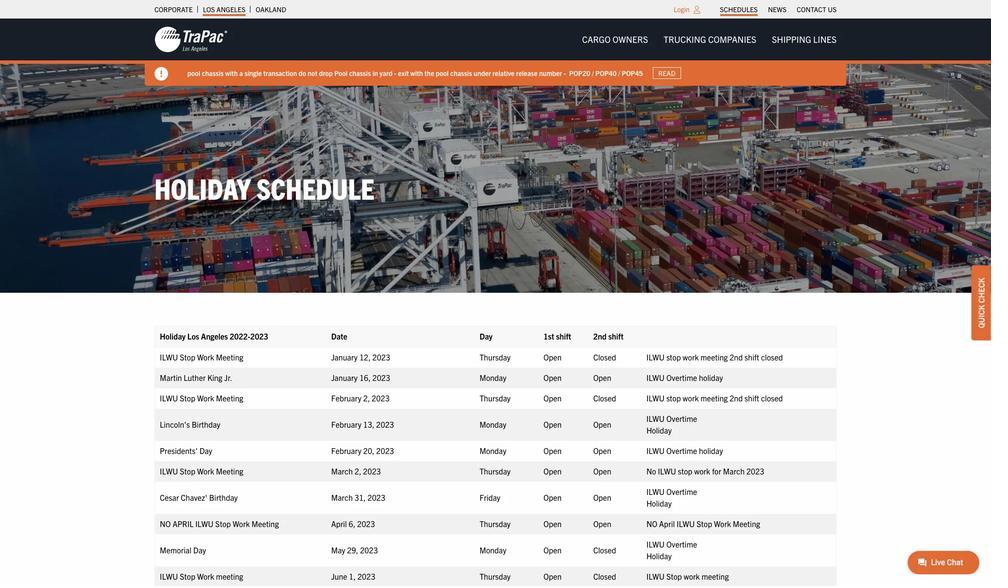 Task type: locate. For each thing, give the bounding box(es) containing it.
ilwu overtime holiday for march 31, 2023
[[647, 487, 698, 509]]

0 vertical spatial ilwu stop work meeting 2nd shift closed
[[647, 353, 783, 362]]

no
[[160, 519, 171, 529], [647, 519, 658, 529]]

1 monday from the top
[[480, 373, 507, 383]]

thursday for april 6, 2023
[[480, 519, 511, 529]]

holiday for may 29, 2023
[[647, 552, 672, 561]]

ilwu overtime holiday
[[647, 373, 723, 383], [647, 446, 723, 456]]

february for february 13, 2023
[[331, 420, 362, 430]]

meeting for january 12, 2023
[[701, 353, 728, 362]]

january left the 12,
[[331, 353, 358, 362]]

0 horizontal spatial los
[[188, 332, 199, 342]]

1 vertical spatial february
[[331, 420, 362, 430]]

0 vertical spatial stop
[[667, 353, 681, 362]]

4 overtime from the top
[[667, 487, 698, 497]]

0 horizontal spatial pool
[[188, 69, 201, 77]]

april
[[331, 519, 347, 529], [660, 519, 675, 529]]

2023 for february 20, 2023
[[376, 446, 394, 456]]

1 vertical spatial birthday
[[209, 493, 238, 503]]

march
[[331, 467, 353, 477], [723, 467, 745, 477], [331, 493, 353, 503]]

5 overtime from the top
[[667, 540, 698, 550]]

1 vertical spatial ilwu stop work meeting 2nd shift closed
[[647, 394, 783, 403]]

1 february from the top
[[331, 394, 362, 403]]

ilwu stop work meeting 2nd shift closed for january 12, 2023
[[647, 353, 783, 362]]

3 thursday from the top
[[480, 467, 511, 477]]

2 / from the left
[[619, 69, 621, 77]]

ilwu overtime holiday for february 13, 2023
[[647, 414, 698, 436]]

0 vertical spatial february
[[331, 394, 362, 403]]

1 holiday from the top
[[699, 373, 723, 383]]

0 vertical spatial menu bar
[[715, 2, 842, 16]]

1 closed from the top
[[594, 353, 616, 362]]

0 vertical spatial holiday
[[699, 373, 723, 383]]

2, down 16,
[[363, 394, 370, 403]]

0 vertical spatial ilwu stop work meeting
[[160, 353, 244, 362]]

4 closed from the top
[[594, 572, 616, 582]]

1 vertical spatial day
[[200, 446, 212, 456]]

0 vertical spatial ilwu overtime holiday
[[647, 414, 698, 436]]

2023 for may 29, 2023
[[360, 546, 378, 556]]

0 vertical spatial ilwu overtime holiday
[[647, 373, 723, 383]]

menu bar containing cargo owners
[[575, 30, 845, 49]]

2 ilwu overtime holiday from the top
[[647, 446, 723, 456]]

2 vertical spatial 2nd
[[730, 394, 743, 403]]

angeles
[[217, 5, 246, 14], [201, 332, 228, 342]]

1 vertical spatial 2nd
[[730, 353, 743, 362]]

/ left pop45
[[619, 69, 621, 77]]

1 vertical spatial holiday
[[699, 446, 723, 456]]

2 no from the left
[[647, 519, 658, 529]]

chassis left a
[[202, 69, 224, 77]]

3 ilwu overtime holiday from the top
[[647, 540, 698, 561]]

work for february 2, 2023
[[197, 394, 214, 403]]

february 20, 2023
[[331, 446, 394, 456]]

trucking companies
[[664, 34, 757, 45]]

march for friday
[[331, 493, 353, 503]]

1 vertical spatial 2,
[[355, 467, 361, 477]]

meeting for february 2, 2023
[[701, 394, 728, 403]]

1 april from the left
[[331, 519, 347, 529]]

2023 for june 1, 2023
[[358, 572, 376, 582]]

february 13, 2023
[[331, 420, 394, 430]]

2 thursday from the top
[[480, 394, 511, 403]]

2023
[[250, 332, 268, 342], [373, 353, 391, 362], [373, 373, 391, 383], [372, 394, 390, 403], [376, 420, 394, 430], [376, 446, 394, 456], [363, 467, 381, 477], [747, 467, 765, 477], [368, 493, 386, 503], [357, 519, 375, 529], [360, 546, 378, 556], [358, 572, 376, 582]]

2 with from the left
[[411, 69, 423, 77]]

meeting for february
[[216, 394, 244, 403]]

2 monday from the top
[[480, 420, 507, 430]]

/
[[593, 69, 594, 77], [619, 69, 621, 77]]

ilwu stop work meeting up martin luther king jr.
[[160, 353, 244, 362]]

0 horizontal spatial 2,
[[355, 467, 361, 477]]

february for february 20, 2023
[[331, 446, 362, 456]]

1 horizontal spatial no
[[647, 519, 658, 529]]

work for february 2, 2023
[[683, 394, 699, 403]]

2 vertical spatial stop
[[678, 467, 693, 477]]

1 horizontal spatial los
[[203, 5, 215, 14]]

owners
[[613, 34, 648, 45]]

1 vertical spatial closed
[[761, 394, 783, 403]]

- left exit at top left
[[395, 69, 397, 77]]

angeles left 2022-
[[201, 332, 228, 342]]

march left the 31,
[[331, 493, 353, 503]]

contact
[[797, 5, 827, 14]]

relative
[[493, 69, 515, 77]]

pool right 'solid' icon
[[188, 69, 201, 77]]

1 horizontal spatial /
[[619, 69, 621, 77]]

2 closed from the top
[[761, 394, 783, 403]]

stop
[[667, 353, 681, 362], [667, 394, 681, 403], [678, 467, 693, 477]]

2,
[[363, 394, 370, 403], [355, 467, 361, 477]]

banner
[[0, 19, 992, 86]]

1 horizontal spatial -
[[564, 69, 567, 77]]

june 1, 2023
[[331, 572, 376, 582]]

the
[[425, 69, 435, 77]]

date
[[331, 332, 349, 342]]

menu bar
[[715, 2, 842, 16], [575, 30, 845, 49]]

holiday for january 16, 2023
[[699, 373, 723, 383]]

march right for
[[723, 467, 745, 477]]

1 vertical spatial january
[[331, 373, 358, 383]]

/ left pop40
[[593, 69, 594, 77]]

march down february 20, 2023
[[331, 467, 353, 477]]

with
[[226, 69, 238, 77], [411, 69, 423, 77]]

- right the number
[[564, 69, 567, 77]]

monday for february 13, 2023
[[480, 420, 507, 430]]

los up the luther
[[188, 332, 199, 342]]

2 ilwu stop work meeting from the top
[[160, 394, 244, 403]]

3 monday from the top
[[480, 446, 507, 456]]

january left 16,
[[331, 373, 358, 383]]

1 vertical spatial los
[[188, 332, 199, 342]]

2 pool from the left
[[436, 69, 449, 77]]

1 vertical spatial ilwu overtime holiday
[[647, 446, 723, 456]]

2 vertical spatial ilwu stop work meeting
[[160, 467, 244, 477]]

single
[[245, 69, 262, 77]]

0 horizontal spatial -
[[395, 69, 397, 77]]

2 vertical spatial february
[[331, 446, 362, 456]]

pool
[[188, 69, 201, 77], [436, 69, 449, 77]]

march for thursday
[[331, 467, 353, 477]]

3 february from the top
[[331, 446, 362, 456]]

february left 20,
[[331, 446, 362, 456]]

chassis left in
[[350, 69, 371, 77]]

0 horizontal spatial with
[[226, 69, 238, 77]]

lincoln's birthday
[[160, 420, 220, 430]]

1 vertical spatial menu bar
[[575, 30, 845, 49]]

february down january 16, 2023
[[331, 394, 362, 403]]

login link
[[674, 5, 690, 14]]

4 thursday from the top
[[480, 519, 511, 529]]

birthday right lincoln's
[[192, 420, 220, 430]]

release
[[517, 69, 538, 77]]

1 horizontal spatial chassis
[[350, 69, 371, 77]]

lincoln's
[[160, 420, 190, 430]]

ilwu stop work meeting for february 2, 2023
[[160, 394, 244, 403]]

1 ilwu overtime holiday from the top
[[647, 373, 723, 383]]

1 ilwu overtime holiday from the top
[[647, 414, 698, 436]]

cesar chavez' birthday
[[160, 493, 238, 503]]

chassis
[[202, 69, 224, 77], [350, 69, 371, 77], [451, 69, 473, 77]]

2 holiday from the top
[[699, 446, 723, 456]]

2 horizontal spatial chassis
[[451, 69, 473, 77]]

holiday
[[699, 373, 723, 383], [699, 446, 723, 456]]

0 horizontal spatial /
[[593, 69, 594, 77]]

work
[[197, 353, 214, 362], [197, 394, 214, 403], [197, 467, 214, 477], [233, 519, 250, 529], [714, 519, 732, 529], [197, 572, 214, 582]]

1 vertical spatial ilwu stop work meeting
[[160, 394, 244, 403]]

corporate
[[155, 5, 193, 14]]

6,
[[349, 519, 356, 529]]

closed for june 1, 2023
[[594, 572, 616, 582]]

0 horizontal spatial april
[[331, 519, 347, 529]]

cargo owners
[[582, 34, 648, 45]]

2 ilwu stop work meeting 2nd shift closed from the top
[[647, 394, 783, 403]]

0 horizontal spatial no
[[160, 519, 171, 529]]

meeting
[[216, 353, 244, 362], [216, 394, 244, 403], [216, 467, 244, 477], [252, 519, 279, 529], [733, 519, 761, 529]]

day
[[480, 332, 493, 342], [200, 446, 212, 456], [193, 546, 206, 556]]

1 ilwu stop work meeting 2nd shift closed from the top
[[647, 353, 783, 362]]

1 ilwu stop work meeting from the top
[[160, 353, 244, 362]]

1 horizontal spatial 2,
[[363, 394, 370, 403]]

0 vertical spatial 2,
[[363, 394, 370, 403]]

0 horizontal spatial chassis
[[202, 69, 224, 77]]

menu bar down light image
[[575, 30, 845, 49]]

1 horizontal spatial pool
[[436, 69, 449, 77]]

holiday for february 20, 2023
[[699, 446, 723, 456]]

closed for may 29, 2023
[[594, 546, 616, 556]]

2 - from the left
[[564, 69, 567, 77]]

schedules
[[720, 5, 758, 14]]

1 overtime from the top
[[667, 373, 698, 383]]

monday
[[480, 373, 507, 383], [480, 420, 507, 430], [480, 446, 507, 456], [480, 546, 507, 556]]

menu bar inside banner
[[575, 30, 845, 49]]

march 31, 2023
[[331, 493, 386, 503]]

shipping lines link
[[765, 30, 845, 49]]

pool right the
[[436, 69, 449, 77]]

4 monday from the top
[[480, 546, 507, 556]]

3 closed from the top
[[594, 546, 616, 556]]

no
[[647, 467, 657, 477]]

3 ilwu stop work meeting from the top
[[160, 467, 244, 477]]

thursday for january 12, 2023
[[480, 353, 511, 362]]

meeting for march
[[216, 467, 244, 477]]

friday
[[480, 493, 501, 503]]

1 chassis from the left
[[202, 69, 224, 77]]

los up los angeles image
[[203, 5, 215, 14]]

quick
[[977, 305, 987, 328]]

2 vertical spatial day
[[193, 546, 206, 556]]

los inside los angeles link
[[203, 5, 215, 14]]

with left the
[[411, 69, 423, 77]]

2 ilwu overtime holiday from the top
[[647, 487, 698, 509]]

16,
[[360, 373, 371, 383]]

birthday up no april ilwu stop work meeting
[[209, 493, 238, 503]]

april 6, 2023
[[331, 519, 375, 529]]

pool
[[335, 69, 348, 77]]

with left a
[[226, 69, 238, 77]]

memorial
[[160, 546, 192, 556]]

luther
[[184, 373, 206, 383]]

0 vertical spatial january
[[331, 353, 358, 362]]

chassis left under
[[451, 69, 473, 77]]

birthday
[[192, 420, 220, 430], [209, 493, 238, 503]]

2nd for february 2, 2023
[[730, 394, 743, 403]]

february left 13,
[[331, 420, 362, 430]]

work
[[683, 353, 699, 362], [683, 394, 699, 403], [695, 467, 711, 477], [684, 572, 700, 582]]

1 thursday from the top
[[480, 353, 511, 362]]

not
[[308, 69, 318, 77]]

2 february from the top
[[331, 420, 362, 430]]

menu bar up "shipping"
[[715, 2, 842, 16]]

2 april from the left
[[660, 519, 675, 529]]

ilwu stop work meeting down martin luther king jr.
[[160, 394, 244, 403]]

ilwu overtime holiday for february 20, 2023
[[647, 446, 723, 456]]

under
[[474, 69, 492, 77]]

work for march 2, 2023
[[197, 467, 214, 477]]

january for january 12, 2023
[[331, 353, 358, 362]]

oakland
[[256, 5, 286, 14]]

ilwu stop work meeting down presidents' day
[[160, 467, 244, 477]]

1 horizontal spatial april
[[660, 519, 675, 529]]

angeles left oakland
[[217, 5, 246, 14]]

closed
[[594, 353, 616, 362], [594, 394, 616, 403], [594, 546, 616, 556], [594, 572, 616, 582]]

overtime for may 29, 2023
[[667, 540, 698, 550]]

1 vertical spatial stop
[[667, 394, 681, 403]]

a
[[240, 69, 243, 77]]

0 vertical spatial birthday
[[192, 420, 220, 430]]

2 vertical spatial ilwu overtime holiday
[[647, 540, 698, 561]]

may
[[331, 546, 346, 556]]

5 thursday from the top
[[480, 572, 511, 582]]

overtime
[[667, 373, 698, 383], [667, 414, 698, 424], [667, 446, 698, 456], [667, 487, 698, 497], [667, 540, 698, 550]]

2, down february 20, 2023
[[355, 467, 361, 477]]

2nd shift
[[594, 332, 624, 342]]

1 january from the top
[[331, 353, 358, 362]]

0 vertical spatial closed
[[761, 353, 783, 362]]

ilwu stop work meeting 2nd shift closed
[[647, 353, 783, 362], [647, 394, 783, 403]]

january 12, 2023
[[331, 353, 391, 362]]

1 closed from the top
[[761, 353, 783, 362]]

2 january from the top
[[331, 373, 358, 383]]

-
[[395, 69, 397, 77], [564, 69, 567, 77]]

0 vertical spatial day
[[480, 332, 493, 342]]

0 vertical spatial los
[[203, 5, 215, 14]]

1 no from the left
[[160, 519, 171, 529]]

2 overtime from the top
[[667, 414, 698, 424]]

1 - from the left
[[395, 69, 397, 77]]

work for june 1, 2023
[[197, 572, 214, 582]]

thursday for february 2, 2023
[[480, 394, 511, 403]]

3 chassis from the left
[[451, 69, 473, 77]]

overtime for march 31, 2023
[[667, 487, 698, 497]]

1 horizontal spatial with
[[411, 69, 423, 77]]

monday for may 29, 2023
[[480, 546, 507, 556]]

1 vertical spatial ilwu overtime holiday
[[647, 487, 698, 509]]

check
[[977, 278, 987, 303]]

schedules link
[[720, 2, 758, 16]]

february for february 2, 2023
[[331, 394, 362, 403]]

ilwu
[[160, 353, 178, 362], [647, 353, 665, 362], [647, 373, 665, 383], [160, 394, 178, 403], [647, 394, 665, 403], [647, 414, 665, 424], [647, 446, 665, 456], [160, 467, 178, 477], [658, 467, 677, 477], [647, 487, 665, 497], [195, 519, 214, 529], [677, 519, 695, 529], [647, 540, 665, 550], [160, 572, 178, 582], [647, 572, 665, 582]]

los
[[203, 5, 215, 14], [188, 332, 199, 342]]

2 closed from the top
[[594, 394, 616, 403]]

2022-
[[230, 332, 250, 342]]



Task type: vqa. For each thing, say whether or not it's contained in the screenshot.
Register
no



Task type: describe. For each thing, give the bounding box(es) containing it.
overtime for february 13, 2023
[[667, 414, 698, 424]]

news
[[768, 5, 787, 14]]

meeting for january
[[216, 353, 244, 362]]

trucking
[[664, 34, 707, 45]]

thursday for march 2, 2023
[[480, 467, 511, 477]]

2023 for february 13, 2023
[[376, 420, 394, 430]]

number
[[540, 69, 563, 77]]

light image
[[694, 6, 701, 14]]

in
[[373, 69, 378, 77]]

2023 for march 31, 2023
[[368, 493, 386, 503]]

ilwu stop work meeting 2nd shift closed for february 2, 2023
[[647, 394, 783, 403]]

31,
[[355, 493, 366, 503]]

3 overtime from the top
[[667, 446, 698, 456]]

2023 for january 16, 2023
[[373, 373, 391, 383]]

presidents'
[[160, 446, 198, 456]]

1,
[[349, 572, 356, 582]]

no ilwu stop work for march 2023
[[647, 467, 765, 477]]

march 2, 2023
[[331, 467, 381, 477]]

closed for january 12, 2023
[[594, 353, 616, 362]]

13,
[[363, 420, 375, 430]]

12,
[[360, 353, 371, 362]]

holiday for march 31, 2023
[[647, 499, 672, 509]]

contact us link
[[797, 2, 837, 16]]

oakland link
[[256, 2, 286, 16]]

shipping
[[772, 34, 812, 45]]

read link
[[653, 67, 682, 79]]

chavez'
[[181, 493, 207, 503]]

lines
[[814, 34, 837, 45]]

1st shift
[[544, 332, 572, 342]]

work for june 1, 2023
[[684, 572, 700, 582]]

20,
[[363, 446, 375, 456]]

news link
[[768, 2, 787, 16]]

april
[[173, 519, 194, 529]]

0 vertical spatial angeles
[[217, 5, 246, 14]]

no for no april  ilwu stop work meeting
[[647, 519, 658, 529]]

king
[[208, 373, 223, 383]]

ilwu stop work meeting for january 12, 2023
[[160, 353, 244, 362]]

pop45
[[622, 69, 644, 77]]

do
[[299, 69, 307, 77]]

solid image
[[155, 67, 168, 81]]

1 with from the left
[[226, 69, 238, 77]]

presidents' day
[[160, 446, 212, 456]]

2023 for january 12, 2023
[[373, 353, 391, 362]]

stop for january 12, 2023
[[667, 353, 681, 362]]

1 vertical spatial angeles
[[201, 332, 228, 342]]

ilwu stop work meeting
[[160, 572, 243, 582]]

monday for january 16, 2023
[[480, 373, 507, 383]]

login
[[674, 5, 690, 14]]

jr.
[[224, 373, 232, 383]]

june
[[331, 572, 347, 582]]

transaction
[[264, 69, 297, 77]]

pop20
[[570, 69, 591, 77]]

ilwu overtime holiday for may 29, 2023
[[647, 540, 698, 561]]

0 vertical spatial 2nd
[[594, 332, 607, 342]]

schedule
[[257, 170, 375, 206]]

read
[[659, 69, 676, 78]]

2, for february
[[363, 394, 370, 403]]

pop40
[[596, 69, 617, 77]]

martin
[[160, 373, 182, 383]]

closed for february 2, 2023
[[594, 394, 616, 403]]

day for may 29, 2023
[[193, 546, 206, 556]]

companies
[[709, 34, 757, 45]]

1 pool from the left
[[188, 69, 201, 77]]

cesar
[[160, 493, 179, 503]]

monday for february 20, 2023
[[480, 446, 507, 456]]

shipping lines
[[772, 34, 837, 45]]

ilwu overtime holiday for january 16, 2023
[[647, 373, 723, 383]]

29,
[[347, 546, 358, 556]]

drop
[[319, 69, 333, 77]]

stop for february 2, 2023
[[667, 394, 681, 403]]

memorial day
[[160, 546, 206, 556]]

thursday for june 1, 2023
[[480, 572, 511, 582]]

no april ilwu stop work meeting
[[160, 519, 279, 529]]

los angeles image
[[155, 26, 228, 53]]

martin luther king jr.
[[160, 373, 232, 383]]

quick check
[[977, 278, 987, 328]]

2, for march
[[355, 467, 361, 477]]

work for january 12, 2023
[[683, 353, 699, 362]]

closed for january 12, 2023
[[761, 353, 783, 362]]

2nd for january 12, 2023
[[730, 353, 743, 362]]

1st
[[544, 332, 555, 342]]

holiday schedule
[[155, 170, 375, 206]]

for
[[713, 467, 722, 477]]

corporate link
[[155, 2, 193, 16]]

january for january 16, 2023
[[331, 373, 358, 383]]

pool chassis with a single transaction  do not drop pool chassis in yard -  exit with the pool chassis under relative release number -  pop20 / pop40 / pop45
[[188, 69, 644, 77]]

ilwu stop work meeting for march 2, 2023
[[160, 467, 244, 477]]

no for no april ilwu stop work meeting
[[160, 519, 171, 529]]

2023 for april 6, 2023
[[357, 519, 375, 529]]

day for february 20, 2023
[[200, 446, 212, 456]]

quick check link
[[972, 266, 992, 340]]

contact us
[[797, 5, 837, 14]]

ilwu stop work meeting
[[647, 572, 729, 582]]

cargo
[[582, 34, 611, 45]]

exit
[[398, 69, 409, 77]]

los angeles
[[203, 5, 246, 14]]

2 chassis from the left
[[350, 69, 371, 77]]

yard
[[380, 69, 393, 77]]

banner containing cargo owners
[[0, 19, 992, 86]]

1 / from the left
[[593, 69, 594, 77]]

work for january 12, 2023
[[197, 353, 214, 362]]

us
[[828, 5, 837, 14]]

meeting for june 1, 2023
[[702, 572, 729, 582]]

los angeles link
[[203, 2, 246, 16]]

holiday los angeles 2022-2023
[[160, 332, 268, 342]]

menu bar containing schedules
[[715, 2, 842, 16]]

2023 for february 2, 2023
[[372, 394, 390, 403]]

2023 for march 2, 2023
[[363, 467, 381, 477]]

february 2, 2023
[[331, 394, 390, 403]]

closed for february 2, 2023
[[761, 394, 783, 403]]

no april  ilwu stop work meeting
[[647, 519, 761, 529]]

cargo owners link
[[575, 30, 656, 49]]

may 29, 2023
[[331, 546, 378, 556]]

trucking companies link
[[656, 30, 765, 49]]

holiday for february 13, 2023
[[647, 426, 672, 436]]



